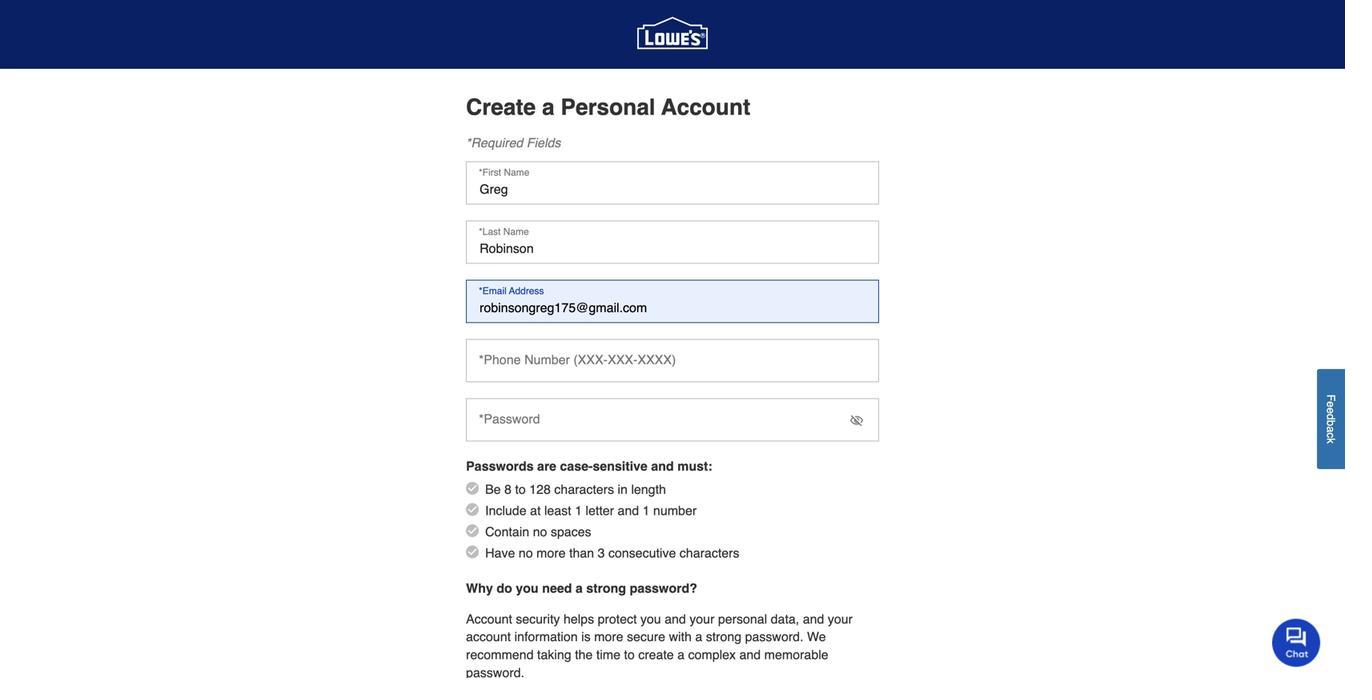 Task type: locate. For each thing, give the bounding box(es) containing it.
1 vertical spatial you
[[641, 612, 661, 627]]

more up time
[[594, 630, 623, 644]]

password?
[[630, 581, 697, 596]]

0 vertical spatial name
[[504, 167, 530, 178]]

1 vertical spatial strong
[[706, 630, 742, 644]]

your right 'data,'
[[828, 612, 853, 627]]

time
[[596, 648, 621, 662]]

1 horizontal spatial you
[[641, 612, 661, 627]]

strong up protect
[[586, 581, 626, 596]]

1 right least
[[575, 503, 582, 518]]

helps
[[564, 612, 594, 627]]

contain no spaces
[[485, 524, 591, 539]]

have no more than 3 consecutive characters
[[485, 546, 740, 561]]

is
[[581, 630, 591, 644]]

a
[[542, 95, 555, 120], [1325, 427, 1338, 433], [576, 581, 583, 596], [695, 630, 703, 644], [678, 648, 685, 662]]

0 vertical spatial no
[[533, 524, 547, 539]]

no down at
[[533, 524, 547, 539]]

passwords
[[466, 459, 534, 474]]

name
[[504, 167, 530, 178], [503, 226, 529, 237]]

chat invite button image
[[1273, 618, 1321, 667]]

1 horizontal spatial your
[[828, 612, 853, 627]]

account down lowe's home improvement logo
[[661, 95, 751, 120]]

1 horizontal spatial strong
[[706, 630, 742, 644]]

0 horizontal spatial you
[[516, 581, 539, 596]]

3
[[598, 546, 605, 561]]

1 vertical spatial account
[[466, 612, 512, 627]]

to right 8
[[515, 482, 526, 497]]

no
[[533, 524, 547, 539], [519, 546, 533, 561]]

least
[[544, 503, 572, 518]]

1 your from the left
[[690, 612, 715, 627]]

strong
[[586, 581, 626, 596], [706, 630, 742, 644]]

password.
[[745, 630, 804, 644], [466, 666, 524, 678]]

1 vertical spatial name
[[503, 226, 529, 237]]

lowe's home improvement logo image
[[637, 0, 708, 70]]

and down personal
[[740, 648, 761, 662]]

sensitive
[[593, 459, 648, 474]]

*last
[[479, 226, 501, 237]]

consecutive
[[609, 546, 676, 561]]

characters down number on the bottom
[[680, 546, 740, 561]]

e
[[1325, 402, 1338, 408], [1325, 408, 1338, 414]]

and up length
[[651, 459, 674, 474]]

length
[[631, 482, 666, 497]]

1 vertical spatial no
[[519, 546, 533, 561]]

than
[[569, 546, 594, 561]]

account up account
[[466, 612, 512, 627]]

e up b
[[1325, 408, 1338, 414]]

strong up complex
[[706, 630, 742, 644]]

create
[[638, 648, 674, 662]]

0 horizontal spatial 1
[[575, 503, 582, 518]]

1 1 from the left
[[575, 503, 582, 518]]

no down contain no spaces
[[519, 546, 533, 561]]

information
[[515, 630, 578, 644]]

more
[[537, 546, 566, 561], [594, 630, 623, 644]]

must:
[[678, 459, 713, 474]]

you
[[516, 581, 539, 596], [641, 612, 661, 627]]

1 horizontal spatial 1
[[643, 503, 650, 518]]

1 vertical spatial more
[[594, 630, 623, 644]]

2 e from the top
[[1325, 408, 1338, 414]]

you inside account security helps protect you and your personal data, and your account information is more secure with a strong password. we recommend taking the time to create a complex and memorable password.
[[641, 612, 661, 627]]

f
[[1325, 395, 1338, 402]]

no for contain
[[533, 524, 547, 539]]

name right "*last"
[[503, 226, 529, 237]]

characters
[[554, 482, 614, 497], [680, 546, 740, 561]]

and
[[651, 459, 674, 474], [618, 503, 639, 518], [665, 612, 686, 627], [803, 612, 824, 627], [740, 648, 761, 662]]

strong inside account security helps protect you and your personal data, and your account information is more secure with a strong password. we recommend taking the time to create a complex and memorable password.
[[706, 630, 742, 644]]

data,
[[771, 612, 799, 627]]

1 horizontal spatial account
[[661, 95, 751, 120]]

and up the with
[[665, 612, 686, 627]]

1 vertical spatial characters
[[680, 546, 740, 561]]

your up the with
[[690, 612, 715, 627]]

to right time
[[624, 648, 635, 662]]

(xxx-
[[574, 352, 608, 367]]

2 your from the left
[[828, 612, 853, 627]]

number
[[653, 503, 697, 518]]

your
[[690, 612, 715, 627], [828, 612, 853, 627]]

why
[[466, 581, 493, 596]]

a up k
[[1325, 427, 1338, 433]]

recommend
[[466, 648, 534, 662]]

1 vertical spatial to
[[624, 648, 635, 662]]

more down contain no spaces
[[537, 546, 566, 561]]

have
[[485, 546, 515, 561]]

password. down 'data,'
[[745, 630, 804, 644]]

1 horizontal spatial to
[[624, 648, 635, 662]]

*password
[[479, 412, 540, 426]]

create a personal account
[[466, 95, 751, 120]]

xxxx)
[[638, 352, 676, 367]]

you up secure
[[641, 612, 661, 627]]

0 vertical spatial strong
[[586, 581, 626, 596]]

1 vertical spatial password.
[[466, 666, 524, 678]]

letter
[[586, 503, 614, 518]]

*Last Name text field
[[466, 221, 879, 264]]

0 horizontal spatial your
[[690, 612, 715, 627]]

*Password password field
[[466, 398, 879, 442]]

and down in in the bottom of the page
[[618, 503, 639, 518]]

password. down recommend
[[466, 666, 524, 678]]

to
[[515, 482, 526, 497], [624, 648, 635, 662]]

1
[[575, 503, 582, 518], [643, 503, 650, 518]]

number
[[525, 352, 570, 367]]

name right "*first" at the left of the page
[[504, 167, 530, 178]]

*last name
[[479, 226, 529, 237]]

xxx-
[[608, 352, 638, 367]]

more inside account security helps protect you and your personal data, and your account information is more secure with a strong password. we recommend taking the time to create a complex and memorable password.
[[594, 630, 623, 644]]

8
[[505, 482, 512, 497]]

1 horizontal spatial more
[[594, 630, 623, 644]]

0 horizontal spatial to
[[515, 482, 526, 497]]

account
[[661, 95, 751, 120], [466, 612, 512, 627]]

0 horizontal spatial more
[[537, 546, 566, 561]]

0 vertical spatial characters
[[554, 482, 614, 497]]

a down the with
[[678, 648, 685, 662]]

*email
[[479, 286, 507, 297]]

in
[[618, 482, 628, 497]]

to inside account security helps protect you and your personal data, and your account information is more secure with a strong password. we recommend taking the time to create a complex and memorable password.
[[624, 648, 635, 662]]

you right do
[[516, 581, 539, 596]]

0 horizontal spatial account
[[466, 612, 512, 627]]

1 horizontal spatial characters
[[680, 546, 740, 561]]

name for *first name
[[504, 167, 530, 178]]

c
[[1325, 433, 1338, 438]]

security
[[516, 612, 560, 627]]

need
[[542, 581, 572, 596]]

include
[[485, 503, 527, 518]]

e up d
[[1325, 402, 1338, 408]]

1 down length
[[643, 503, 650, 518]]

f e e d b a c k button
[[1317, 369, 1345, 469]]

characters up the include at least 1 letter and 1 number
[[554, 482, 614, 497]]

1 horizontal spatial password.
[[745, 630, 804, 644]]



Task type: describe. For each thing, give the bounding box(es) containing it.
a right the with
[[695, 630, 703, 644]]

and up we
[[803, 612, 824, 627]]

do
[[497, 581, 512, 596]]

name for *last name
[[503, 226, 529, 237]]

*phone number (xxx-xxx-xxxx)
[[479, 352, 676, 367]]

a up fields
[[542, 95, 555, 120]]

contain
[[485, 524, 529, 539]]

*email address
[[479, 286, 544, 297]]

taking
[[537, 648, 572, 662]]

*phone
[[479, 352, 521, 367]]

0 vertical spatial you
[[516, 581, 539, 596]]

0 vertical spatial to
[[515, 482, 526, 497]]

show password image
[[851, 414, 863, 427]]

b
[[1325, 420, 1338, 427]]

2 1 from the left
[[643, 503, 650, 518]]

fields
[[527, 135, 561, 150]]

*required
[[466, 135, 523, 150]]

0 horizontal spatial password.
[[466, 666, 524, 678]]

1 e from the top
[[1325, 402, 1338, 408]]

0 horizontal spatial characters
[[554, 482, 614, 497]]

with
[[669, 630, 692, 644]]

we
[[807, 630, 826, 644]]

a right need
[[576, 581, 583, 596]]

*first
[[479, 167, 501, 178]]

personal
[[718, 612, 767, 627]]

personal
[[561, 95, 656, 120]]

*First Name text field
[[466, 161, 879, 205]]

f e e d b a c k
[[1325, 395, 1338, 444]]

spaces
[[551, 524, 591, 539]]

include at least 1 letter and 1 number
[[485, 503, 697, 518]]

account
[[466, 630, 511, 644]]

passwords are case-sensitive and must:
[[466, 459, 713, 474]]

0 vertical spatial account
[[661, 95, 751, 120]]

*first name
[[479, 167, 530, 178]]

at
[[530, 503, 541, 518]]

protect
[[598, 612, 637, 627]]

account security helps protect you and your personal data, and your account information is more secure with a strong password. we recommend taking the time to create a complex and memorable password.
[[466, 612, 853, 678]]

0 vertical spatial password.
[[745, 630, 804, 644]]

a inside 'button'
[[1325, 427, 1338, 433]]

0 horizontal spatial strong
[[586, 581, 626, 596]]

case-
[[560, 459, 593, 474]]

*Phone Number (XXX-XXX-XXXX) text field
[[466, 339, 879, 382]]

d
[[1325, 414, 1338, 420]]

*required fields
[[466, 135, 561, 150]]

account inside account security helps protect you and your personal data, and your account information is more secure with a strong password. we recommend taking the time to create a complex and memorable password.
[[466, 612, 512, 627]]

the
[[575, 648, 593, 662]]

no for have
[[519, 546, 533, 561]]

be 8 to 128 characters in length
[[485, 482, 666, 497]]

be
[[485, 482, 501, 497]]

why do you need a strong password?
[[466, 581, 697, 596]]

memorable
[[765, 648, 829, 662]]

create
[[466, 95, 536, 120]]

128
[[529, 482, 551, 497]]

0 vertical spatial more
[[537, 546, 566, 561]]

k
[[1325, 438, 1338, 444]]

secure
[[627, 630, 666, 644]]

*Email Address text field
[[466, 280, 879, 323]]

complex
[[688, 648, 736, 662]]

are
[[537, 459, 557, 474]]

address
[[509, 286, 544, 297]]



Task type: vqa. For each thing, say whether or not it's contained in the screenshot.
PIECES
no



